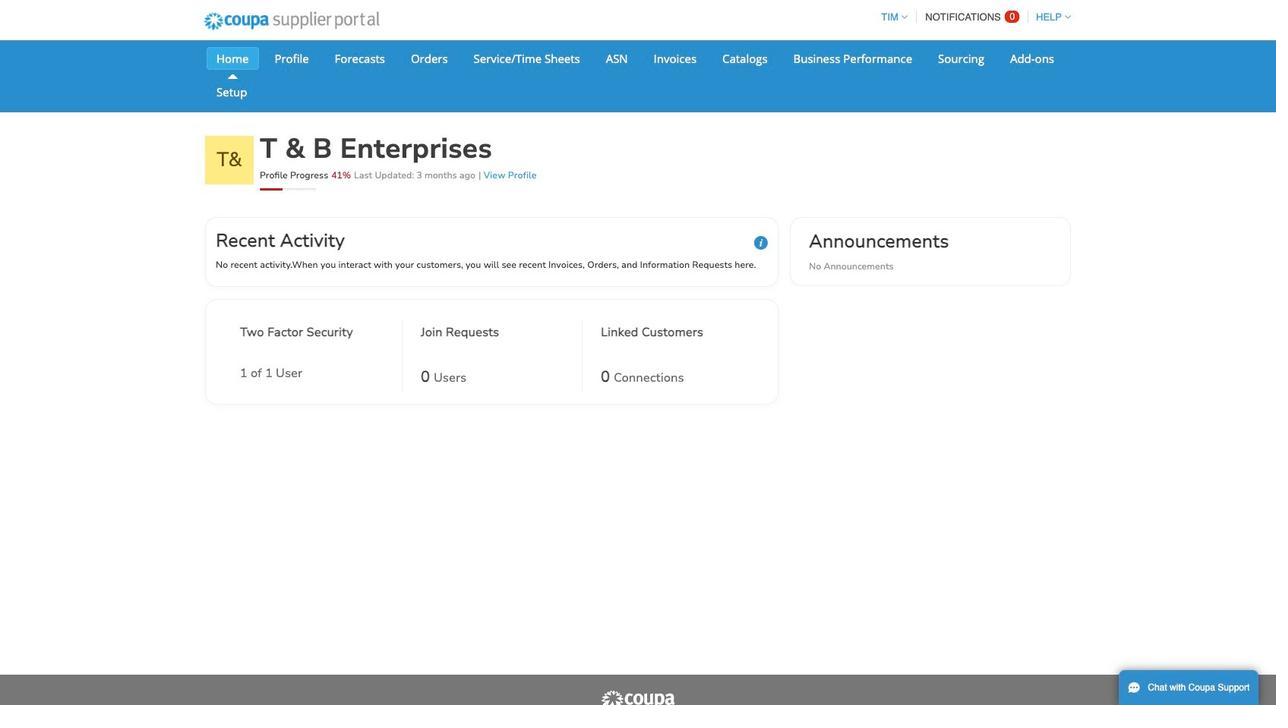 Task type: locate. For each thing, give the bounding box(es) containing it.
0 horizontal spatial coupa supplier portal image
[[194, 2, 389, 40]]

coupa supplier portal image
[[194, 2, 389, 40], [600, 691, 676, 706]]

navigation
[[875, 2, 1071, 32]]

1 vertical spatial coupa supplier portal image
[[600, 691, 676, 706]]

0 vertical spatial coupa supplier portal image
[[194, 2, 389, 40]]



Task type: vqa. For each thing, say whether or not it's contained in the screenshot.
left Coupa Supplier Portal image
yes



Task type: describe. For each thing, give the bounding box(es) containing it.
t& image
[[205, 136, 254, 185]]

additional information image
[[754, 236, 768, 250]]

1 horizontal spatial coupa supplier portal image
[[600, 691, 676, 706]]



